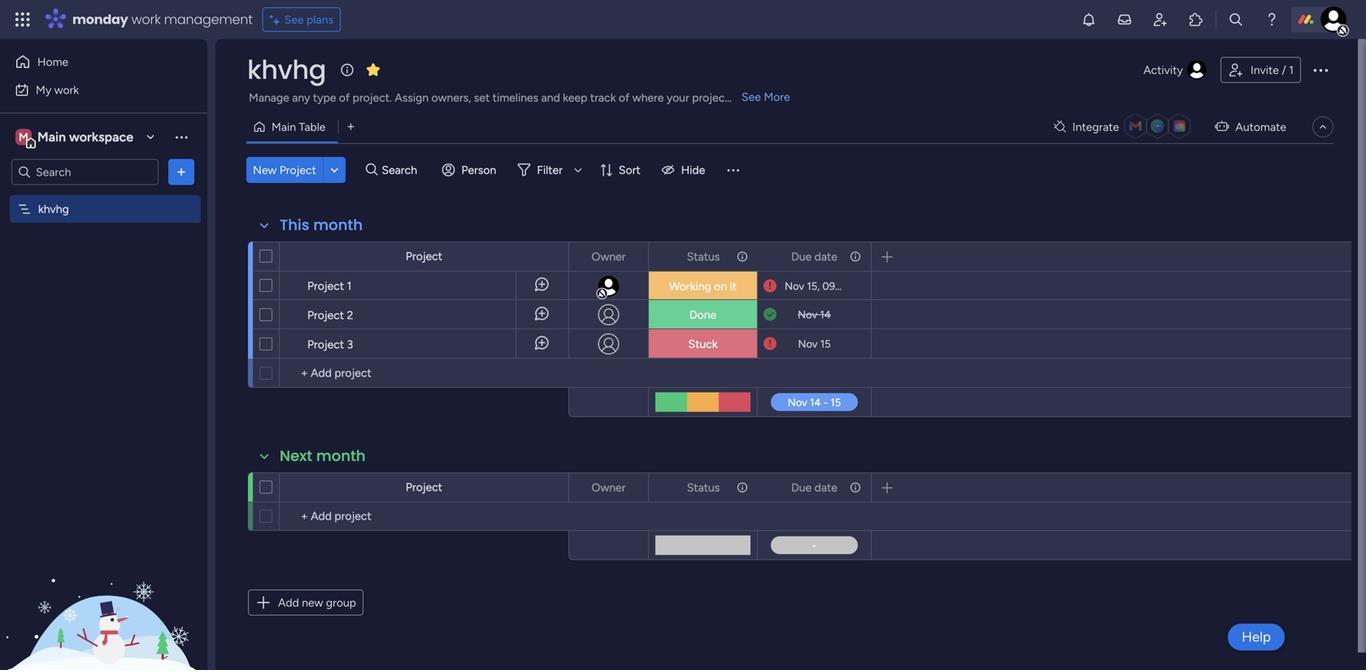 Task type: locate. For each thing, give the bounding box(es) containing it.
1 horizontal spatial main
[[272, 120, 296, 134]]

column information image for next month
[[849, 481, 862, 494]]

workspace image
[[15, 128, 32, 146]]

2 date from the top
[[815, 481, 838, 495]]

2 due date field from the top
[[788, 479, 842, 497]]

integrate
[[1073, 120, 1120, 134]]

2 status field from the top
[[683, 479, 724, 497]]

new project button
[[246, 157, 323, 183]]

see plans button
[[263, 7, 341, 32]]

person
[[462, 163, 497, 177]]

khvhg inside list box
[[38, 202, 69, 216]]

autopilot image
[[1216, 116, 1229, 136]]

1 vertical spatial column information image
[[736, 481, 749, 494]]

2 due from the top
[[792, 481, 812, 495]]

project.
[[353, 91, 392, 105]]

search everything image
[[1228, 11, 1245, 28]]

done
[[690, 308, 717, 322]]

inbox image
[[1117, 11, 1133, 28]]

see left plans
[[284, 13, 304, 26]]

due for next month
[[792, 481, 812, 495]]

1 status from the top
[[687, 250, 720, 264]]

project 3
[[307, 338, 353, 351]]

1 vertical spatial khvhg
[[38, 202, 69, 216]]

date for this month
[[815, 250, 838, 264]]

any
[[292, 91, 310, 105]]

nov left 15
[[798, 338, 818, 351]]

filter
[[537, 163, 563, 177]]

0 horizontal spatial see
[[284, 13, 304, 26]]

main inside workspace selection element
[[37, 129, 66, 145]]

2 of from the left
[[619, 91, 630, 105]]

lottie animation element
[[0, 506, 207, 670]]

of right track
[[619, 91, 630, 105]]

0 vertical spatial due date
[[792, 250, 838, 264]]

invite / 1 button
[[1221, 57, 1302, 83]]

0 vertical spatial due date field
[[788, 248, 842, 266]]

select product image
[[15, 11, 31, 28]]

0 horizontal spatial main
[[37, 129, 66, 145]]

main table
[[272, 120, 326, 134]]

column information image
[[736, 250, 749, 263], [736, 481, 749, 494]]

0 vertical spatial column information image
[[736, 250, 749, 263]]

type
[[313, 91, 336, 105]]

1 right /
[[1290, 63, 1294, 77]]

due date
[[792, 250, 838, 264], [792, 481, 838, 495]]

home
[[37, 55, 68, 69]]

month for next month
[[316, 446, 366, 467]]

sort
[[619, 163, 641, 177]]

main for main workspace
[[37, 129, 66, 145]]

khvhg
[[247, 52, 326, 88], [38, 202, 69, 216]]

/
[[1282, 63, 1287, 77]]

1 of from the left
[[339, 91, 350, 105]]

work
[[131, 10, 161, 28], [54, 83, 79, 97]]

timelines
[[493, 91, 539, 105]]

remove from favorites image
[[365, 61, 381, 78]]

your
[[667, 91, 690, 105]]

see left more
[[742, 90, 761, 104]]

1 owner from the top
[[592, 250, 626, 264]]

hide
[[681, 163, 705, 177]]

add
[[278, 596, 299, 610]]

see for see more
[[742, 90, 761, 104]]

1 horizontal spatial options image
[[848, 474, 860, 502]]

help button
[[1228, 624, 1285, 651]]

manage
[[249, 91, 289, 105]]

0 vertical spatial date
[[815, 250, 838, 264]]

1 horizontal spatial see
[[742, 90, 761, 104]]

main inside 'button'
[[272, 120, 296, 134]]

sort button
[[593, 157, 650, 183]]

v2 overdue deadline image for nov 15, 09:00 am
[[764, 279, 777, 294]]

0 horizontal spatial 1
[[347, 279, 352, 293]]

1 vertical spatial nov
[[798, 308, 818, 321]]

1 column information image from the top
[[849, 250, 862, 263]]

khvhg up any
[[247, 52, 326, 88]]

options image
[[1311, 60, 1331, 80], [173, 164, 190, 180], [626, 243, 637, 270], [735, 243, 747, 270], [848, 243, 860, 270], [735, 474, 747, 502]]

am
[[854, 280, 870, 293]]

0 vertical spatial see
[[284, 13, 304, 26]]

0 vertical spatial 1
[[1290, 63, 1294, 77]]

notifications image
[[1081, 11, 1097, 28]]

project
[[280, 163, 316, 177], [406, 249, 443, 263], [307, 279, 344, 293], [307, 308, 344, 322], [307, 338, 344, 351], [406, 480, 443, 494]]

0 vertical spatial status
[[687, 250, 720, 264]]

working on it
[[669, 279, 737, 293]]

main
[[272, 120, 296, 134], [37, 129, 66, 145]]

1 date from the top
[[815, 250, 838, 264]]

date
[[815, 250, 838, 264], [815, 481, 838, 495]]

column information image
[[849, 250, 862, 263], [849, 481, 862, 494]]

1 vertical spatial owner
[[592, 481, 626, 495]]

main workspace
[[37, 129, 133, 145]]

nov left 15,
[[785, 280, 805, 293]]

on
[[714, 279, 727, 293]]

where
[[633, 91, 664, 105]]

1 vertical spatial status field
[[683, 479, 724, 497]]

Due date field
[[788, 248, 842, 266], [788, 479, 842, 497]]

1 vertical spatial owner field
[[588, 479, 630, 497]]

nov 15, 09:00 am
[[785, 280, 870, 293]]

column information image for this month
[[849, 250, 862, 263]]

new
[[302, 596, 323, 610]]

1 vertical spatial due
[[792, 481, 812, 495]]

1 vertical spatial v2 overdue deadline image
[[764, 336, 777, 352]]

1 vertical spatial 1
[[347, 279, 352, 293]]

14
[[820, 308, 831, 321]]

date for next month
[[815, 481, 838, 495]]

see more
[[742, 90, 790, 104]]

status
[[687, 250, 720, 264], [687, 481, 720, 495]]

nov for done
[[798, 308, 818, 321]]

nov
[[785, 280, 805, 293], [798, 308, 818, 321], [798, 338, 818, 351]]

option
[[0, 194, 207, 198]]

1 vertical spatial work
[[54, 83, 79, 97]]

2 status from the top
[[687, 481, 720, 495]]

1 due date field from the top
[[788, 248, 842, 266]]

1 vertical spatial status
[[687, 481, 720, 495]]

1 due from the top
[[792, 250, 812, 264]]

Owner field
[[588, 248, 630, 266], [588, 479, 630, 497]]

1
[[1290, 63, 1294, 77], [347, 279, 352, 293]]

activity button
[[1137, 57, 1214, 83]]

+ Add project text field
[[288, 364, 561, 383]]

options image
[[626, 474, 637, 502], [848, 474, 860, 502]]

nov left 14
[[798, 308, 818, 321]]

khvhg down search in workspace field
[[38, 202, 69, 216]]

1 horizontal spatial work
[[131, 10, 161, 28]]

1 horizontal spatial khvhg
[[247, 52, 326, 88]]

stands.
[[732, 91, 768, 105]]

month inside field
[[313, 215, 363, 236]]

2 owner from the top
[[592, 481, 626, 495]]

khvhg list box
[[0, 192, 207, 443]]

2 v2 overdue deadline image from the top
[[764, 336, 777, 352]]

month
[[313, 215, 363, 236], [316, 446, 366, 467]]

nov 15
[[798, 338, 831, 351]]

0 vertical spatial column information image
[[849, 250, 862, 263]]

invite
[[1251, 63, 1279, 77]]

see
[[284, 13, 304, 26], [742, 90, 761, 104]]

1 due date from the top
[[792, 250, 838, 264]]

0 vertical spatial nov
[[785, 280, 805, 293]]

workspace options image
[[173, 129, 190, 145]]

dapulse integrations image
[[1054, 121, 1066, 133]]

work inside button
[[54, 83, 79, 97]]

Status field
[[683, 248, 724, 266], [683, 479, 724, 497]]

0 horizontal spatial khvhg
[[38, 202, 69, 216]]

work right the monday on the top of page
[[131, 10, 161, 28]]

2 due date from the top
[[792, 481, 838, 495]]

1 up 2
[[347, 279, 352, 293]]

see inside button
[[284, 13, 304, 26]]

v2 overdue deadline image up v2 done deadline image
[[764, 279, 777, 294]]

Search in workspace field
[[34, 163, 136, 181]]

1 vertical spatial see
[[742, 90, 761, 104]]

month right this
[[313, 215, 363, 236]]

0 vertical spatial owner field
[[588, 248, 630, 266]]

1 vertical spatial due date field
[[788, 479, 842, 497]]

1 status field from the top
[[683, 248, 724, 266]]

0 vertical spatial due
[[792, 250, 812, 264]]

2 column information image from the top
[[849, 481, 862, 494]]

0 horizontal spatial work
[[54, 83, 79, 97]]

v2 overdue deadline image
[[764, 279, 777, 294], [764, 336, 777, 352]]

month right "next"
[[316, 446, 366, 467]]

help image
[[1264, 11, 1280, 28]]

owner for 1st owner field from the bottom
[[592, 481, 626, 495]]

1 horizontal spatial 1
[[1290, 63, 1294, 77]]

work right my
[[54, 83, 79, 97]]

my work
[[36, 83, 79, 97]]

of
[[339, 91, 350, 105], [619, 91, 630, 105]]

month inside field
[[316, 446, 366, 467]]

0 vertical spatial owner
[[592, 250, 626, 264]]

1 v2 overdue deadline image from the top
[[764, 279, 777, 294]]

stuck
[[689, 337, 718, 351]]

due
[[792, 250, 812, 264], [792, 481, 812, 495]]

2 column information image from the top
[[736, 481, 749, 494]]

0 vertical spatial status field
[[683, 248, 724, 266]]

track
[[590, 91, 616, 105]]

0 vertical spatial work
[[131, 10, 161, 28]]

v2 overdue deadline image down v2 done deadline image
[[764, 336, 777, 352]]

1 vertical spatial due date
[[792, 481, 838, 495]]

next month
[[280, 446, 366, 467]]

arrow down image
[[569, 160, 588, 180]]

of right 'type'
[[339, 91, 350, 105]]

1 vertical spatial column information image
[[849, 481, 862, 494]]

activity
[[1144, 63, 1184, 77]]

1 vertical spatial month
[[316, 446, 366, 467]]

due for this month
[[792, 250, 812, 264]]

menu image
[[725, 162, 741, 178]]

0 horizontal spatial of
[[339, 91, 350, 105]]

main left the table
[[272, 120, 296, 134]]

0 vertical spatial v2 overdue deadline image
[[764, 279, 777, 294]]

1 horizontal spatial of
[[619, 91, 630, 105]]

project 1
[[307, 279, 352, 293]]

show board description image
[[338, 62, 357, 78]]

help
[[1242, 629, 1271, 645]]

0 vertical spatial month
[[313, 215, 363, 236]]

0 horizontal spatial options image
[[626, 474, 637, 502]]

main right workspace image at the left top
[[37, 129, 66, 145]]

1 column information image from the top
[[736, 250, 749, 263]]

owner
[[592, 250, 626, 264], [592, 481, 626, 495]]

and
[[541, 91, 560, 105]]

1 vertical spatial date
[[815, 481, 838, 495]]

see more link
[[740, 89, 792, 105]]



Task type: describe. For each thing, give the bounding box(es) containing it.
status for 1st status field from the bottom of the page
[[687, 481, 720, 495]]

work for my
[[54, 83, 79, 97]]

09:00
[[823, 280, 852, 293]]

m
[[19, 130, 28, 144]]

this month
[[280, 215, 363, 236]]

angle down image
[[331, 164, 339, 176]]

it
[[730, 279, 737, 293]]

new
[[253, 163, 277, 177]]

0 vertical spatial khvhg
[[247, 52, 326, 88]]

person button
[[436, 157, 506, 183]]

gary orlando image
[[1321, 7, 1347, 33]]

manage any type of project. assign owners, set timelines and keep track of where your project stands.
[[249, 91, 768, 105]]

keep
[[563, 91, 588, 105]]

workspace selection element
[[15, 127, 136, 148]]

my work button
[[10, 77, 175, 103]]

group
[[326, 596, 356, 610]]

v2 done deadline image
[[764, 307, 777, 323]]

see plans
[[284, 13, 334, 26]]

apps image
[[1188, 11, 1205, 28]]

management
[[164, 10, 253, 28]]

due date for next month
[[792, 481, 838, 495]]

status for 1st status field from the top
[[687, 250, 720, 264]]

Search field
[[378, 159, 427, 181]]

15,
[[807, 280, 820, 293]]

due date field for this month
[[788, 248, 842, 266]]

2 vertical spatial nov
[[798, 338, 818, 351]]

add new group button
[[248, 590, 364, 616]]

home button
[[10, 49, 175, 75]]

invite / 1
[[1251, 63, 1294, 77]]

2 owner field from the top
[[588, 479, 630, 497]]

my
[[36, 83, 51, 97]]

due date for this month
[[792, 250, 838, 264]]

automate
[[1236, 120, 1287, 134]]

more
[[764, 90, 790, 104]]

hide button
[[655, 157, 715, 183]]

project inside button
[[280, 163, 316, 177]]

plans
[[307, 13, 334, 26]]

next
[[280, 446, 313, 467]]

2
[[347, 308, 353, 322]]

assign
[[395, 91, 429, 105]]

add view image
[[348, 121, 354, 133]]

new project
[[253, 163, 316, 177]]

v2 search image
[[366, 161, 378, 179]]

invite members image
[[1153, 11, 1169, 28]]

v2 overdue deadline image for nov 15
[[764, 336, 777, 352]]

project
[[692, 91, 729, 105]]

1 options image from the left
[[626, 474, 637, 502]]

collapse board header image
[[1317, 120, 1330, 133]]

main for main table
[[272, 120, 296, 134]]

workspace
[[69, 129, 133, 145]]

15
[[821, 338, 831, 351]]

month for this month
[[313, 215, 363, 236]]

+ Add project text field
[[288, 507, 561, 526]]

nov for working on it
[[785, 280, 805, 293]]

see for see plans
[[284, 13, 304, 26]]

owners,
[[432, 91, 471, 105]]

3
[[347, 338, 353, 351]]

nov 14
[[798, 308, 831, 321]]

work for monday
[[131, 10, 161, 28]]

table
[[299, 120, 326, 134]]

add new group
[[278, 596, 356, 610]]

filter button
[[511, 157, 588, 183]]

monday work management
[[72, 10, 253, 28]]

1 inside the invite / 1 button
[[1290, 63, 1294, 77]]

This month field
[[276, 215, 367, 236]]

Next month field
[[276, 446, 370, 467]]

column information image for 1st status field from the bottom of the page
[[736, 481, 749, 494]]

1 owner field from the top
[[588, 248, 630, 266]]

2 options image from the left
[[848, 474, 860, 502]]

lottie animation image
[[0, 506, 207, 670]]

project 2
[[307, 308, 353, 322]]

set
[[474, 91, 490, 105]]

column information image for 1st status field from the top
[[736, 250, 749, 263]]

this
[[280, 215, 310, 236]]

due date field for next month
[[788, 479, 842, 497]]

main table button
[[246, 114, 338, 140]]

owner for 1st owner field from the top of the page
[[592, 250, 626, 264]]

working
[[669, 279, 712, 293]]

khvhg field
[[243, 52, 330, 88]]

monday
[[72, 10, 128, 28]]



Task type: vqa. For each thing, say whether or not it's contained in the screenshot.
'Advanced Filters Showing All Of 4 Projects'
no



